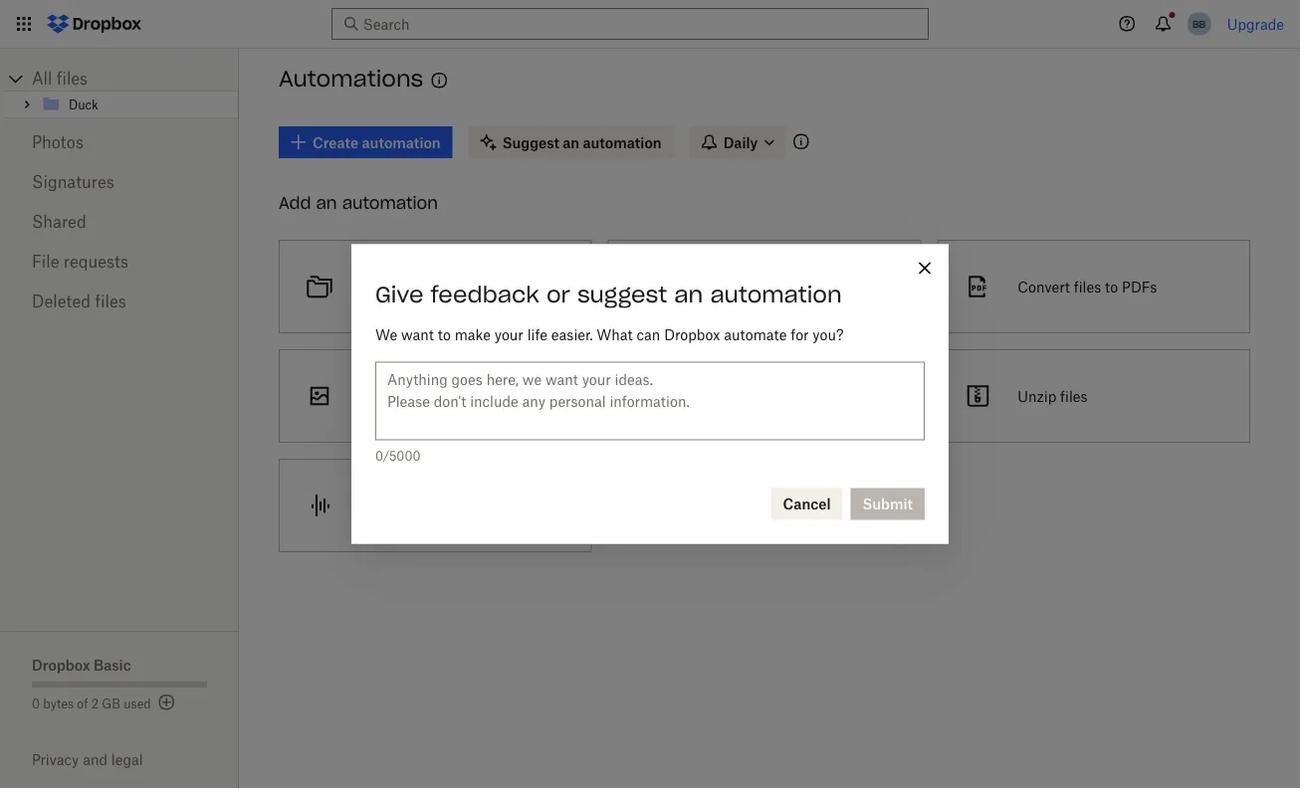 Task type: locate. For each thing, give the bounding box(es) containing it.
all
[[32, 69, 52, 88]]

an inside dialog
[[675, 280, 703, 308]]

0 / 5000
[[375, 449, 421, 464]]

files inside 'set a rule that renames files' button
[[847, 278, 874, 295]]

videos
[[689, 399, 731, 416]]

to right want
[[438, 327, 451, 344]]

unzip files button
[[929, 342, 1259, 451]]

a left the 'file'
[[742, 377, 750, 394]]

upgrade link
[[1228, 15, 1285, 32]]

1 vertical spatial an
[[675, 280, 703, 308]]

format inside choose a file format to convert videos to
[[778, 377, 822, 394]]

files down file requests link
[[95, 292, 126, 311]]

0 vertical spatial automation
[[342, 193, 438, 213]]

cancel
[[783, 496, 831, 513]]

format right the 'file'
[[778, 377, 822, 394]]

1 vertical spatial convert
[[360, 399, 409, 416]]

convert down the you?
[[843, 377, 892, 394]]

1 horizontal spatial a
[[715, 278, 723, 295]]

choose an image format to convert files to
[[360, 377, 539, 416]]

1 vertical spatial dropbox
[[32, 657, 90, 674]]

choose a category to sort files by button
[[271, 232, 600, 342]]

files inside 'convert files to pdfs' button
[[1074, 278, 1102, 295]]

can
[[637, 327, 661, 344]]

0 horizontal spatial a
[[413, 267, 421, 284]]

2 horizontal spatial an
[[675, 280, 703, 308]]

add an automation
[[279, 193, 438, 213]]

file
[[754, 377, 774, 394]]

convert up /
[[360, 399, 409, 416]]

photos
[[32, 132, 84, 152]]

set
[[689, 278, 712, 295]]

privacy
[[32, 752, 79, 769]]

convert
[[843, 377, 892, 394], [360, 399, 409, 416]]

dropbox inside 'give feedback or suggest an automation' dialog
[[664, 327, 720, 344]]

shared
[[32, 212, 86, 232]]

global header element
[[0, 0, 1301, 49]]

a right the set
[[715, 278, 723, 295]]

or
[[547, 280, 571, 308]]

1 format from the left
[[478, 377, 522, 394]]

set a rule that renames files
[[689, 278, 874, 295]]

format
[[478, 377, 522, 394], [778, 377, 822, 394]]

convert files to pdfs button
[[929, 232, 1259, 342]]

convert for choose an image format to convert files to
[[360, 399, 409, 416]]

1 vertical spatial automation
[[710, 280, 842, 308]]

to left "sort"
[[485, 267, 499, 284]]

for
[[791, 327, 809, 344]]

choose inside choose a category to sort files by
[[360, 267, 409, 284]]

choose inside choose a file format to convert videos to
[[689, 377, 739, 394]]

files right renames in the top of the page
[[847, 278, 874, 295]]

file requests link
[[32, 242, 207, 282]]

to down life
[[526, 377, 539, 394]]

easier.
[[552, 327, 593, 344]]

2
[[91, 697, 99, 712]]

files right unzip
[[1061, 388, 1088, 405]]

dropbox
[[664, 327, 720, 344], [32, 657, 90, 674]]

that
[[756, 278, 782, 295]]

0
[[375, 449, 383, 464], [32, 697, 40, 712]]

choose a category to sort files by
[[360, 267, 559, 306]]

a
[[413, 267, 421, 284], [715, 278, 723, 295], [742, 377, 750, 394]]

choose down 'we'
[[360, 377, 409, 394]]

convert for choose a file format to convert videos to
[[843, 377, 892, 394]]

an
[[316, 193, 337, 213], [675, 280, 703, 308], [413, 377, 429, 394]]

0 horizontal spatial dropbox
[[32, 657, 90, 674]]

we
[[375, 327, 398, 344]]

choose up the by
[[360, 267, 409, 284]]

0 horizontal spatial an
[[316, 193, 337, 213]]

a inside choose a category to sort files by
[[413, 267, 421, 284]]

to
[[485, 267, 499, 284], [1105, 278, 1119, 295], [438, 327, 451, 344], [526, 377, 539, 394], [826, 377, 839, 394], [444, 399, 457, 416], [735, 399, 748, 416]]

0 vertical spatial 0
[[375, 449, 383, 464]]

0 horizontal spatial format
[[478, 377, 522, 394]]

legal
[[111, 752, 143, 769]]

automations
[[279, 65, 424, 93]]

files right "sort"
[[532, 267, 559, 284]]

you?
[[813, 327, 844, 344]]

an left image
[[413, 377, 429, 394]]

get more space image
[[155, 691, 179, 715]]

files down image
[[413, 399, 440, 416]]

1 horizontal spatial automation
[[710, 280, 842, 308]]

an left the "rule"
[[675, 280, 703, 308]]

convert
[[1018, 278, 1071, 295]]

format inside choose an image format to convert files to
[[478, 377, 522, 394]]

format right image
[[478, 377, 522, 394]]

0 inside 'give feedback or suggest an automation' dialog
[[375, 449, 383, 464]]

an right add
[[316, 193, 337, 213]]

a inside choose a file format to convert videos to
[[742, 377, 750, 394]]

category
[[425, 267, 482, 284]]

1 horizontal spatial dropbox
[[664, 327, 720, 344]]

1 horizontal spatial convert
[[843, 377, 892, 394]]

1 vertical spatial 0
[[32, 697, 40, 712]]

add an automation main content
[[271, 113, 1301, 789]]

2 vertical spatial an
[[413, 377, 429, 394]]

0 vertical spatial convert
[[843, 377, 892, 394]]

sort
[[502, 267, 528, 284]]

suggest
[[578, 280, 668, 308]]

1 horizontal spatial an
[[413, 377, 429, 394]]

choose inside choose an image format to convert files to
[[360, 377, 409, 394]]

0 for 0 / 5000
[[375, 449, 383, 464]]

dropbox up bytes
[[32, 657, 90, 674]]

choose
[[360, 267, 409, 284], [360, 377, 409, 394], [689, 377, 739, 394]]

0 vertical spatial an
[[316, 193, 337, 213]]

1 horizontal spatial 0
[[375, 449, 383, 464]]

0 horizontal spatial convert
[[360, 399, 409, 416]]

2 horizontal spatial a
[[742, 377, 750, 394]]

click to watch a demo video image
[[428, 69, 452, 93]]

0 left bytes
[[32, 697, 40, 712]]

0 vertical spatial dropbox
[[664, 327, 720, 344]]

format for file
[[778, 377, 822, 394]]

signatures
[[32, 172, 114, 192]]

convert inside choose an image format to convert files to
[[360, 399, 409, 416]]

files right all
[[57, 69, 88, 88]]

a for file
[[742, 377, 750, 394]]

choose a file format to convert videos to
[[689, 377, 892, 416]]

deleted
[[32, 292, 91, 311]]

0 bytes of 2 gb used
[[32, 697, 151, 712]]

file requests
[[32, 252, 129, 271]]

we want to make your life easier. what can dropbox automate for you?
[[375, 327, 844, 344]]

files
[[57, 69, 88, 88], [532, 267, 559, 284], [847, 278, 874, 295], [1074, 278, 1102, 295], [95, 292, 126, 311], [1061, 388, 1088, 405], [413, 399, 440, 416]]

a for rule
[[715, 278, 723, 295]]

convert inside choose a file format to convert videos to
[[843, 377, 892, 394]]

all files tree
[[3, 67, 239, 119]]

bytes
[[43, 697, 74, 712]]

0 horizontal spatial automation
[[342, 193, 438, 213]]

files right 'convert'
[[1074, 278, 1102, 295]]

choose up videos
[[689, 377, 739, 394]]

feedback
[[431, 280, 540, 308]]

to down the you?
[[826, 377, 839, 394]]

an for add an automation
[[316, 193, 337, 213]]

your
[[495, 327, 524, 344]]

a left category at the left of the page
[[413, 267, 421, 284]]

2 format from the left
[[778, 377, 822, 394]]

pdfs
[[1122, 278, 1158, 295]]

a for category
[[413, 267, 421, 284]]

automation
[[342, 193, 438, 213], [710, 280, 842, 308]]

convert files to pdfs
[[1018, 278, 1158, 295]]

0 horizontal spatial 0
[[32, 697, 40, 712]]

photos link
[[32, 122, 207, 162]]

gb
[[102, 697, 120, 712]]

dropbox right can at the top of page
[[664, 327, 720, 344]]

0 left the 5000
[[375, 449, 383, 464]]

1 horizontal spatial format
[[778, 377, 822, 394]]

files inside deleted files link
[[95, 292, 126, 311]]

an inside choose an image format to convert files to
[[413, 377, 429, 394]]

choose for by
[[360, 267, 409, 284]]



Task type: vqa. For each thing, say whether or not it's contained in the screenshot.
Choose an image format to convert files to
yes



Task type: describe. For each thing, give the bounding box(es) containing it.
an for choose an image format to convert files to
[[413, 377, 429, 394]]

requests
[[64, 252, 129, 271]]

unzip
[[1018, 388, 1057, 405]]

files inside all files link
[[57, 69, 88, 88]]

automation inside dialog
[[710, 280, 842, 308]]

of
[[77, 697, 88, 712]]

unzip files
[[1018, 388, 1088, 405]]

by
[[360, 289, 375, 306]]

choose an image format to convert files to button
[[271, 342, 600, 451]]

choose for videos
[[689, 377, 739, 394]]

format for image
[[478, 377, 522, 394]]

signatures link
[[32, 162, 207, 202]]

all files link
[[32, 67, 239, 91]]

set a rule that renames files button
[[600, 232, 929, 342]]

add
[[279, 193, 311, 213]]

deleted files
[[32, 292, 126, 311]]

basic
[[94, 657, 131, 674]]

give feedback or suggest an automation
[[375, 280, 842, 308]]

choose for files
[[360, 377, 409, 394]]

rule
[[727, 278, 752, 295]]

privacy and legal link
[[32, 752, 239, 769]]

files inside choose a category to sort files by
[[532, 267, 559, 284]]

make
[[455, 327, 491, 344]]

dropbox logo - go to the homepage image
[[40, 8, 148, 40]]

give feedback or suggest an automation dialog
[[352, 244, 949, 544]]

all files
[[32, 69, 88, 88]]

and
[[83, 752, 108, 769]]

life
[[527, 327, 548, 344]]

choose a file format to convert videos to button
[[600, 342, 929, 451]]

automate
[[724, 327, 787, 344]]

give
[[375, 280, 424, 308]]

upgrade
[[1228, 15, 1285, 32]]

privacy and legal
[[32, 752, 143, 769]]

5000
[[389, 449, 421, 464]]

to inside choose a category to sort files by
[[485, 267, 499, 284]]

to left pdfs
[[1105, 278, 1119, 295]]

Anything goes here, we want your ideas.
Please don't include any personal information. text field
[[375, 362, 925, 441]]

file
[[32, 252, 59, 271]]

to right videos
[[735, 399, 748, 416]]

cancel button
[[771, 488, 843, 520]]

image
[[433, 377, 474, 394]]

deleted files link
[[32, 282, 207, 322]]

files inside unzip files button
[[1061, 388, 1088, 405]]

renames
[[786, 278, 843, 295]]

want
[[401, 327, 434, 344]]

dropbox basic
[[32, 657, 131, 674]]

/
[[383, 449, 389, 464]]

files inside choose an image format to convert files to
[[413, 399, 440, 416]]

0 for 0 bytes of 2 gb used
[[32, 697, 40, 712]]

shared link
[[32, 202, 207, 242]]

what
[[597, 327, 633, 344]]

to down image
[[444, 399, 457, 416]]

to inside dialog
[[438, 327, 451, 344]]

automation inside main content
[[342, 193, 438, 213]]

used
[[124, 697, 151, 712]]



